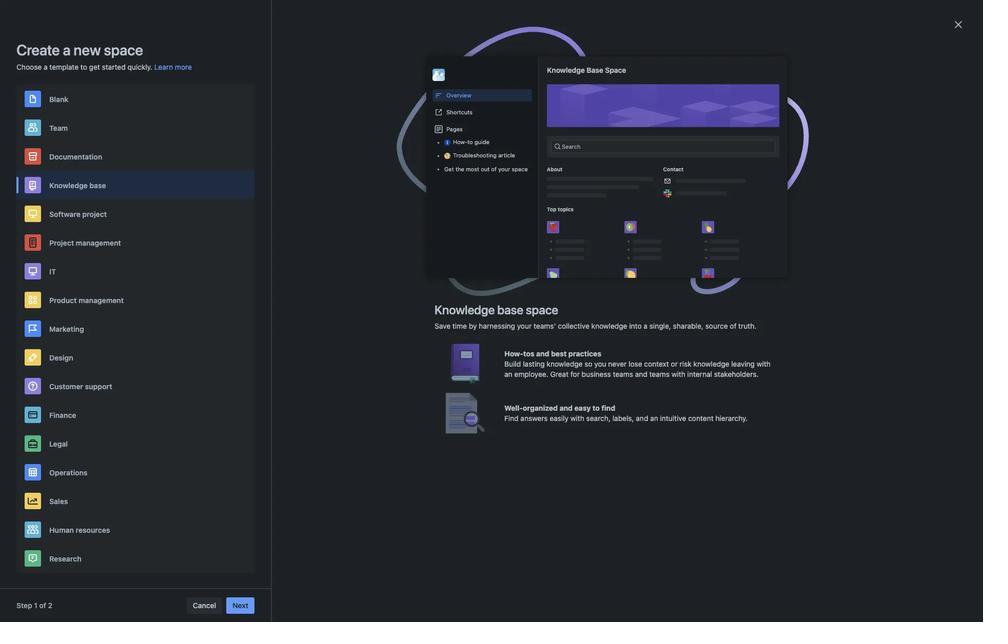 Task type: locate. For each thing, give the bounding box(es) containing it.
team inside create a stellar overview the overview is the first page visitors will see when they visit your space, so it helps to include some information on what the space is about and what your team is working on. overview.svg add a header image. this gives your overview visual appeal and makes it welcoming for visitors. explain what the space is for. start
[[523, 265, 539, 274]]

1 horizontal spatial template
[[575, 71, 607, 80]]

single,
[[650, 322, 671, 331]]

:sunglasses: image
[[271, 127, 283, 140], [271, 127, 283, 140]]

and inside date  participants list meeting participants using their @ mention names @ mention a person to add them as an attendee and they will be notified.  goals list goals for this meeting (e.g., set design priorities for fy19) discussion topics time item presenter notes add notes for each discussion topic  action items add action items to close the loo
[[329, 352, 341, 361]]

knowledge inside knowledge base space save time by harnessing your teams' collective knowledge into a single, sharable, source of truth.
[[592, 322, 628, 331]]

:sunflower: image
[[557, 127, 569, 140], [557, 127, 569, 140]]

human resources
[[49, 526, 110, 535]]

visited down up
[[271, 94, 289, 101]]

1 vertical spatial focus
[[381, 450, 401, 458]]

be
[[372, 352, 380, 361], [637, 439, 645, 448]]

robinson down pages
[[447, 135, 472, 142]]

1 vertical spatial in
[[813, 158, 820, 167]]

1 october 20, 2023 • my first space from the top
[[389, 325, 502, 334]]

1 vertical spatial team
[[523, 265, 539, 274]]

overview up learn
[[145, 50, 176, 59]]

0 vertical spatial knowledge
[[547, 66, 585, 74]]

2 horizontal spatial knowledge
[[547, 66, 585, 74]]

2 @ from the left
[[542, 342, 548, 351]]

for inside create a stellar overview the overview is the first page visitors will see when they visit your space, so it helps to include some information on what the space is about and what your team is working on. overview.svg add a header image. this gives your overview visual appeal and makes it welcoming for visitors. explain what the space is for. start
[[556, 275, 565, 284]]

1 minute from the left
[[438, 94, 456, 101]]

so inside create a stellar overview the overview is the first page visitors will see when they visit your space, so it helps to include some information on what the space is about and what your team is working on. overview.svg add a header image. this gives your overview visual appeal and makes it welcoming for visitors. explain what the space is for. start
[[624, 255, 632, 263]]

teams down never
[[613, 370, 634, 379]]

2 vertical spatial 2023
[[430, 413, 448, 422]]

and up 'discussion' at left bottom
[[329, 352, 341, 361]]

topics inside the create a new space dialog
[[558, 206, 574, 213]]

a right into
[[644, 322, 648, 331]]

will inside create a stellar overview the overview is the first page visitors will see when they visit your space, so it helps to include some information on what the space is about and what your team is working on. overview.svg add a header image. this gives your overview visual appeal and makes it welcoming for visitors. explain what the space is for. start
[[506, 255, 516, 263]]

knowledge up great
[[547, 360, 583, 369]]

0 horizontal spatial about
[[453, 265, 472, 274]]

0 vertical spatial you
[[313, 46, 326, 53]]

notes down using
[[428, 362, 448, 371]]

visited 1 minute ago up shortcuts
[[414, 94, 468, 101]]

create inside the create a new space choose a template to get started quickly. learn more
[[16, 41, 60, 59]]

lasting
[[523, 360, 545, 369]]

october 20, 2023 button up the
[[389, 238, 448, 248]]

about
[[547, 166, 563, 173]]

1 greg robinson link from the left
[[432, 135, 472, 142]]

the down the get the most out of your team space october 20, 2023
[[411, 265, 422, 274]]

most inside the create a new space dialog
[[466, 166, 480, 173]]

0 horizontal spatial more
[[175, 63, 192, 71]]

1 vertical spatial started
[[460, 126, 485, 135]]

date  participants list meeting participants using their @ mention names @ mention a person to add them as an attendee and they will be notified.  goals list goals for this meeting (e.g., set design priorities for fy19) discussion topics time item presenter notes add notes for each discussion topic  action items add action items to close the loo
[[297, 342, 670, 381]]

visit
[[568, 255, 582, 263]]

they inside create a stellar overview the overview is the first page visitors will see when they visit your space, so it helps to include some information on what the space is about and what your team is working on. overview.svg add a header image. this gives your overview visual appeal and makes it welcoming for visitors. explain what the space is for. start
[[552, 255, 566, 263]]

notes down efforts
[[411, 450, 431, 458]]

2 vertical spatial knowledge
[[435, 303, 495, 317]]

explain
[[595, 275, 619, 284]]

knowledge inside knowledge base space save time by harnessing your teams' collective knowledge into a single, sharable, source of truth.
[[435, 303, 495, 317]]

add up note
[[526, 429, 539, 438]]

on
[[383, 265, 391, 274], [328, 450, 336, 458]]

it button
[[16, 257, 255, 286]]

the down troubleshooting
[[456, 166, 465, 173]]

using
[[444, 342, 462, 351]]

top topics
[[547, 206, 574, 213]]

in up the 'guide'
[[487, 126, 493, 135]]

blank
[[49, 95, 68, 103]]

knowledge base
[[49, 181, 106, 190]]

base inside knowledge base space save time by harnessing your teams' collective knowledge into a single, sharable, source of truth.
[[498, 303, 524, 317]]

be inside date  participants list meeting participants using their @ mention names @ mention a person to add them as an attendee and they will be notified.  goals list goals for this meeting (e.g., set design priorities for fy19) discussion topics time item presenter notes add notes for each discussion topic  action items add action items to close the loo
[[372, 352, 380, 361]]

started inside getting started in confluence greg robinson
[[460, 126, 485, 135]]

0 vertical spatial an
[[661, 342, 669, 351]]

contact
[[664, 166, 684, 173]]

meeting left tos
[[493, 352, 520, 361]]

on.
[[577, 265, 587, 274]]

with down easy
[[571, 414, 585, 423]]

october for participants
[[389, 325, 416, 334]]

0 horizontal spatial 1
[[34, 602, 37, 610]]

presenter
[[394, 362, 426, 371]]

2023 for their
[[430, 325, 448, 334]]

most inside the get the most out of your team space october 20, 2023
[[338, 226, 357, 235]]

20, up week.
[[418, 413, 429, 422]]

to down blogs,
[[810, 180, 816, 189]]

started inside the create a new space choose a template to get started quickly. learn more
[[102, 63, 126, 71]]

2 visited 1 minute ago from the left
[[557, 94, 611, 101]]

how- for tos
[[505, 350, 524, 358]]

visited 1 minute ago for template - meeting notes
[[557, 94, 611, 101]]

minute for template - meeting notes
[[581, 94, 599, 101]]

create inside create a stellar overview the overview is the first page visitors will see when they visit your space, so it helps to include some information on what the space is about and what your team is working on. overview.svg add a header image. this gives your overview visual appeal and makes it welcoming for visitors. explain what the space is for. start
[[297, 255, 319, 263]]

an inside date  participants list meeting participants using their @ mention names @ mention a person to add them as an attendee and they will be notified.  goals list goals for this meeting (e.g., set design priorities for fy19) discussion topics time item presenter notes add notes for each discussion topic  action items add action items to close the loo
[[661, 342, 669, 351]]

:dart: image
[[414, 72, 426, 84]]

2 horizontal spatial overview
[[575, 126, 608, 135]]

1 horizontal spatial robinson
[[590, 135, 615, 142]]

2 - from the left
[[609, 71, 612, 80]]

or left risk
[[671, 360, 678, 369]]

space inside the get the most out of your team space october 20, 2023
[[424, 226, 447, 235]]

feelings
[[526, 450, 552, 458]]

2 2023 from the top
[[430, 325, 448, 334]]

0 horizontal spatial with
[[571, 414, 585, 423]]

2 \n from the left
[[403, 450, 409, 458]]

copy
[[297, 429, 314, 438]]

1 vertical spatial notes
[[465, 362, 483, 371]]

:notepad_spiral: image
[[557, 72, 569, 84], [557, 72, 569, 84]]

1 \n from the left
[[373, 450, 379, 458]]

2 october 20, 2023 • my first space from the top
[[389, 413, 502, 422]]

Search field
[[789, 6, 891, 22]]

2 minutes from the left
[[585, 149, 606, 156]]

0 horizontal spatial minutes
[[442, 149, 463, 156]]

ago down greg robinson
[[608, 149, 618, 156]]

0 vertical spatial how-
[[453, 139, 468, 145]]

minutes
[[442, 149, 463, 156], [585, 149, 606, 156]]

ago down template - meeting notes my first space
[[601, 94, 611, 101]]

discussion
[[299, 362, 335, 371]]

3 2023 from the top
[[430, 413, 448, 422]]

with right leaving on the right bottom of the page
[[757, 360, 771, 369]]

//
[[460, 429, 464, 438]]

confluence
[[495, 126, 534, 135]]

header
[[297, 275, 320, 284]]

the inside date  participants list meeting participants using their @ mention names @ mention a person to add them as an attendee and they will be notified.  goals list goals for this meeting (e.g., set design priorities for fy19) discussion topics time item presenter notes add notes for each discussion topic  action items add action items to close the loo
[[325, 373, 336, 381]]

get for space
[[445, 166, 454, 173]]

and inside copy and paste this section for each week. type // to add a date win add a few things that went well this week needs input add some projects or efforts that need more input/help note focus add some areas you'll be focusing on next week \n focus \n notes enter any other thoughts or feelings about this past week important links add any key links tha
[[316, 429, 329, 438]]

get inside the create a new space dialog
[[445, 166, 454, 173]]

0 horizontal spatial topics
[[337, 362, 357, 371]]

management down project
[[76, 238, 121, 247]]

1 greg from the left
[[432, 135, 445, 142]]

focus down few
[[540, 439, 560, 448]]

1 vertical spatial add
[[474, 429, 487, 438]]

research
[[49, 555, 81, 563]]

it left helps
[[634, 255, 638, 263]]

on down the
[[383, 265, 391, 274]]

0 vertical spatial october 20, 2023 • my first space
[[389, 325, 502, 334]]

1 template from the left
[[432, 71, 464, 80]]

template inside template - weekly status report my first space
[[432, 71, 464, 80]]

0 vertical spatial most
[[466, 166, 480, 173]]

action
[[630, 362, 650, 371]]

1 october from the top
[[389, 238, 416, 247]]

2 robinson from the left
[[590, 135, 615, 142]]

for inside how-tos and best practices build lasting knowledge so you never lose context or risk knowledge leaving with an employee. great for business teams and teams with internal stakeholders.
[[571, 370, 580, 379]]

greg up search
[[575, 135, 588, 142]]

notes inside date  participants list meeting participants using their @ mention names @ mention a person to add them as an attendee and they will be notified.  goals list goals for this meeting (e.g., set design priorities for fy19) discussion topics time item presenter notes add notes for each discussion topic  action items add action items to close the loo
[[465, 362, 483, 371]]

into
[[630, 322, 642, 331]]

stellar
[[327, 255, 347, 263]]

template inside template - meeting notes my first space
[[575, 71, 607, 80]]

banner
[[0, 0, 984, 29]]

group
[[122, 45, 245, 138]]

first right :dart: image
[[442, 80, 452, 86]]

0 horizontal spatial started
[[102, 63, 126, 71]]

ago up shortcuts
[[458, 94, 468, 101]]

new inside the create a new space choose a template to get started quickly. learn more
[[74, 41, 101, 59]]

1 horizontal spatial it
[[634, 255, 638, 263]]

0 horizontal spatial that
[[436, 439, 449, 448]]

0 horizontal spatial knowledge
[[547, 360, 583, 369]]

2 vertical spatial overview
[[575, 126, 608, 135]]

:wave: image
[[414, 127, 426, 140], [414, 127, 426, 140]]

1 vertical spatial on
[[328, 450, 336, 458]]

notes down goals on the bottom
[[465, 362, 483, 371]]

2023 up week.
[[430, 413, 448, 422]]

teams'
[[534, 322, 556, 331]]

template for template - meeting notes
[[575, 71, 607, 80]]

group containing overview
[[122, 45, 245, 138]]

1 vertical spatial october 20, 2023 button
[[389, 325, 448, 335]]

what
[[393, 265, 409, 274], [488, 265, 504, 274], [621, 275, 637, 284]]

1 vertical spatial 20,
[[418, 325, 429, 334]]

focus
[[540, 439, 560, 448], [381, 450, 401, 458]]

troubleshooting article
[[453, 152, 515, 159]]

more right learn
[[175, 63, 192, 71]]

1 down knowledge base space
[[577, 94, 579, 101]]

some up past
[[577, 439, 595, 448]]

be up item
[[372, 352, 380, 361]]

1 vertical spatial •
[[450, 413, 453, 422]]

\n up tha at left
[[373, 450, 379, 458]]

will left the see
[[506, 255, 516, 263]]

:info: image
[[445, 140, 451, 146], [445, 140, 451, 146]]

visited 1 minute ago down knowledge base space
[[557, 94, 611, 101]]

they up 'loo'
[[343, 352, 357, 361]]

customer
[[49, 382, 83, 391]]

freeform
[[731, 170, 760, 179]]

first inside create a stellar overview the overview is the first page visitors will see when they visit your space, so it helps to include some information on what the space is about and what your team is working on. overview.svg add a header image. this gives your overview visual appeal and makes it welcoming for visitors. explain what the space is for. start
[[447, 255, 460, 263]]

1 vertical spatial october
[[389, 325, 416, 334]]

0 horizontal spatial greg
[[432, 135, 445, 142]]

october 20, 2023 • my first space for week.
[[389, 413, 502, 422]]

greg robinson link up visited 15 minutes ago
[[575, 135, 615, 142]]

1 robinson from the left
[[447, 135, 472, 142]]

overview.svg
[[589, 265, 631, 274]]

getting
[[432, 126, 458, 135]]

you left left
[[313, 46, 326, 53]]

october 20, 2023 • my first space for mention
[[389, 325, 502, 334]]

1
[[434, 94, 436, 101], [577, 94, 579, 101], [34, 602, 37, 610]]

1 vertical spatial each
[[402, 429, 418, 438]]

2 items from the left
[[652, 362, 670, 371]]

out inside the get the most out of your team space october 20, 2023
[[359, 226, 371, 235]]

october 20, 2023 button for section
[[389, 412, 448, 423]]

most up stellar
[[338, 226, 357, 235]]

my inside template - weekly status report my first space
[[432, 80, 440, 86]]

2 horizontal spatial in
[[813, 158, 820, 167]]

notified.
[[382, 352, 409, 361]]

edit feed
[[653, 178, 683, 187]]

1 vertical spatial new
[[802, 190, 816, 199]]

2 horizontal spatial an
[[661, 342, 669, 351]]

1 horizontal spatial knowledge
[[592, 322, 628, 331]]

you up business
[[595, 360, 607, 369]]

more inside the create a new space choose a template to get started quickly. learn more
[[175, 63, 192, 71]]

close image
[[953, 18, 965, 31]]

0 vertical spatial out
[[481, 166, 490, 173]]

that left went
[[583, 429, 597, 438]]

- left weekly
[[466, 71, 469, 80]]

minutes down greg robinson
[[585, 149, 606, 156]]

most
[[466, 166, 480, 173], [338, 226, 357, 235]]

to inside well-organized and easy to find find answers easily with search, labels, and an intuitive content hierarchy.
[[593, 404, 600, 413]]

more up the other at the bottom left of the page
[[469, 439, 486, 448]]

base inside button
[[90, 181, 106, 190]]

quickly.
[[128, 63, 153, 71]]

most for team
[[338, 226, 357, 235]]

20, inside the get the most out of your team space october 20, 2023
[[418, 238, 429, 247]]

my inside template - meeting notes my first space
[[575, 80, 583, 86]]

1 vertical spatial out
[[359, 226, 371, 235]]

robinson inside getting started in confluence greg robinson
[[447, 135, 472, 142]]

0 horizontal spatial robinson
[[447, 135, 472, 142]]

0 horizontal spatial on
[[328, 450, 336, 458]]

:face_with_monocle: image
[[445, 153, 451, 159]]

0 vertical spatial so
[[624, 255, 632, 263]]

employee.
[[515, 370, 549, 379]]

so inside how-tos and best practices build lasting knowledge so you never lose context or risk knowledge leaving with an employee. great for business teams and teams with internal stakeholders.
[[585, 360, 593, 369]]

find
[[505, 414, 519, 423]]

the left 'loo'
[[325, 373, 336, 381]]

2 horizontal spatial teams
[[787, 180, 808, 189]]

hierarchy.
[[716, 414, 748, 423]]

1 horizontal spatial new
[[802, 190, 816, 199]]

or down available on the top
[[800, 170, 807, 179]]

blank button
[[16, 85, 255, 113]]

1 mention from the left
[[489, 342, 516, 351]]

of
[[492, 166, 497, 173], [374, 226, 381, 235], [730, 322, 737, 331], [39, 602, 46, 610]]

page
[[462, 255, 478, 263]]

october 20, 2023 • my first space up using
[[389, 325, 502, 334]]

for inside copy and paste this section for each week. type // to add a date win add a few things that went well this week needs input add some projects or efforts that need more input/help note focus add some areas you'll be focusing on next week \n focus \n notes enter any other thoughts or feelings about this past week important links add any key links tha
[[391, 429, 400, 438]]

how- inside how-tos and best practices build lasting knowledge so you never lose context or risk knowledge leaving with an employee. great for business teams and teams with internal stakeholders.
[[505, 350, 524, 358]]

find
[[602, 404, 616, 413]]

0 horizontal spatial @
[[481, 342, 487, 351]]

first
[[442, 80, 452, 86], [585, 80, 596, 86], [157, 194, 170, 202], [447, 255, 460, 263], [467, 325, 480, 334], [467, 413, 480, 422]]

search
[[562, 143, 581, 150]]

minute for template - weekly status report
[[438, 94, 456, 101]]

or inside whiteboards are available in beta more freeform than pages or blogs, whiteboards empower teams to organize and brainstorm in new ways.
[[800, 170, 807, 179]]

so right space,
[[624, 255, 632, 263]]

for down working
[[556, 275, 565, 284]]

each inside date  participants list meeting participants using their @ mention names @ mention a person to add them as an attendee and they will be notified.  goals list goals for this meeting (e.g., set design priorities for fy19) discussion topics time item presenter notes add notes for each discussion topic  action items add action items to close the loo
[[496, 362, 512, 371]]

greg robinson
[[575, 135, 615, 142]]

2 template from the left
[[575, 71, 607, 80]]

unstar this space image
[[231, 194, 239, 202]]

1 vertical spatial be
[[637, 439, 645, 448]]

get the most out of your team space october 20, 2023
[[308, 226, 448, 247]]

0 horizontal spatial create
[[16, 41, 60, 59]]

0 vertical spatial base
[[90, 181, 106, 190]]

the inside the get the most out of your team space october 20, 2023
[[323, 226, 336, 235]]

topic
[[551, 362, 568, 371]]

get inside the get the most out of your team space october 20, 2023
[[308, 226, 321, 235]]

1 vertical spatial topics
[[337, 362, 357, 371]]

to left the 'guide'
[[468, 139, 473, 145]]

what's
[[295, 179, 320, 186]]

mention
[[489, 342, 516, 351], [550, 342, 577, 351]]

1 horizontal spatial started
[[460, 126, 485, 135]]

- inside template - meeting notes my first space
[[609, 71, 612, 80]]

new
[[74, 41, 101, 59], [802, 190, 816, 199]]

0 vertical spatial new
[[74, 41, 101, 59]]

october for this
[[389, 413, 416, 422]]

a
[[63, 41, 71, 59], [44, 63, 48, 71], [321, 255, 325, 263], [649, 265, 652, 274], [644, 322, 648, 331], [579, 342, 583, 351], [489, 429, 493, 438], [541, 429, 545, 438]]

template - weekly status report my first space
[[432, 71, 543, 86]]

0 horizontal spatial \n
[[373, 450, 379, 458]]

recent
[[145, 68, 168, 77]]

1 - from the left
[[466, 71, 469, 80]]

add up fy19)
[[618, 342, 631, 351]]

out inside the create a new space dialog
[[481, 166, 490, 173]]

1 @ from the left
[[481, 342, 487, 351]]

2 minute from the left
[[581, 94, 599, 101]]

be inside copy and paste this section for each week. type // to add a date win add a few things that went well this week needs input add some projects or efforts that need more input/help note focus add some areas you'll be focusing on next week \n focus \n notes enter any other thoughts or feelings about this past week important links add any key links tha
[[637, 439, 645, 448]]

1 horizontal spatial they
[[552, 255, 566, 263]]

easily
[[550, 414, 569, 423]]

and up the input
[[316, 429, 329, 438]]

with inside well-organized and easy to find find answers easily with search, labels, and an intuitive content hierarchy.
[[571, 414, 585, 423]]

base up project
[[90, 181, 106, 190]]

1 horizontal spatial each
[[496, 362, 512, 371]]

left
[[328, 46, 343, 53]]

greg robinson link for 10
[[432, 135, 472, 142]]

minutes right 10
[[442, 149, 463, 156]]

0 horizontal spatial base
[[90, 181, 106, 190]]

1 vertical spatial most
[[338, 226, 357, 235]]

of inside the get the most out of your team space october 20, 2023
[[374, 226, 381, 235]]

notes inside date  participants list meeting participants using their @ mention names @ mention a person to add them as an attendee and they will be notified.  goals list goals for this meeting (e.g., set design priorities for fy19) discussion topics time item presenter notes add notes for each discussion topic  action items add action items to close the loo
[[428, 362, 448, 371]]

0 horizontal spatial you
[[313, 46, 326, 53]]

1 horizontal spatial be
[[637, 439, 645, 448]]

1 horizontal spatial teams
[[650, 370, 670, 379]]

minute up shortcuts
[[438, 94, 456, 101]]

teams down pages
[[787, 180, 808, 189]]

1 vertical spatial knowledge
[[49, 181, 88, 190]]

1 • from the top
[[450, 325, 453, 334]]

1 horizontal spatial base
[[498, 303, 524, 317]]

this right goals on the bottom
[[479, 352, 491, 361]]

2 20, from the top
[[418, 325, 429, 334]]

top
[[547, 206, 557, 213]]

1 horizontal spatial topics
[[558, 206, 574, 213]]

2023 inside the get the most out of your team space october 20, 2023
[[430, 238, 448, 247]]

announcements button
[[370, 192, 445, 208]]

1 horizontal spatial @
[[542, 342, 548, 351]]

1 horizontal spatial \n
[[403, 450, 409, 458]]

3 20, from the top
[[418, 413, 429, 422]]

1 inside the create a new space dialog
[[34, 602, 37, 610]]

- inside template - weekly status report my first space
[[466, 71, 469, 80]]

fy19)
[[620, 352, 639, 361]]

get the most out of your space
[[445, 166, 528, 173]]

the inside dialog
[[456, 166, 465, 173]]

:dart: image
[[414, 72, 426, 84]]

on inside copy and paste this section for each week. type // to add a date win add a few things that went well this week needs input add some projects or efforts that need more input/help note focus add some areas you'll be focusing on next week \n focus \n notes enter any other thoughts or feelings about this past week important links add any key links tha
[[328, 450, 336, 458]]

to up search,
[[593, 404, 600, 413]]

2 horizontal spatial knowledge
[[694, 360, 730, 369]]

0 horizontal spatial in
[[487, 126, 493, 135]]

some down section
[[354, 439, 373, 448]]

0 vertical spatial notes
[[428, 362, 448, 371]]

1 horizontal spatial with
[[672, 370, 686, 379]]

1 horizontal spatial how-
[[505, 350, 524, 358]]

finance button
[[16, 401, 255, 430]]

about inside copy and paste this section for each week. type // to add a date win add a few things that went well this week needs input add some projects or efforts that need more input/help note focus add some areas you'll be focusing on next week \n focus \n notes enter any other thoughts or feelings about this past week important links add any key links tha
[[554, 450, 573, 458]]

2 october from the top
[[389, 325, 416, 334]]

0 horizontal spatial greg robinson link
[[432, 135, 472, 142]]

knowledge left base on the right of the page
[[547, 66, 585, 74]]

1 20, from the top
[[418, 238, 429, 247]]

0 horizontal spatial notes
[[465, 362, 483, 371]]

your down the see
[[506, 265, 521, 274]]

20,
[[418, 238, 429, 247], [418, 325, 429, 334], [418, 413, 429, 422]]

as
[[652, 342, 659, 351]]

started right get
[[102, 63, 126, 71]]

time
[[359, 362, 376, 371]]

0 horizontal spatial most
[[338, 226, 357, 235]]

you'll
[[617, 439, 635, 448]]

2 greg robinson link from the left
[[575, 135, 615, 142]]

your inside the get the most out of your team space october 20, 2023
[[383, 226, 400, 235]]

first down documentation button
[[157, 194, 170, 202]]

1 horizontal spatial so
[[624, 255, 632, 263]]

1 2023 from the top
[[430, 238, 448, 247]]

space inside the create a new space choose a template to get started quickly. learn more
[[104, 41, 143, 59]]

next button
[[227, 598, 255, 615]]

minute down knowledge base space
[[581, 94, 599, 101]]

minutes for 15
[[585, 149, 606, 156]]

0 horizontal spatial what
[[393, 265, 409, 274]]

ago down how-to guide
[[465, 149, 475, 156]]

1 horizontal spatial visited 1 minute ago
[[557, 94, 611, 101]]

1 vertical spatial get
[[308, 226, 321, 235]]

edit feed button
[[653, 178, 683, 188]]

1 vertical spatial about
[[554, 450, 573, 458]]

minute
[[438, 94, 456, 101], [581, 94, 599, 101]]

visitors.
[[567, 275, 593, 284]]

this
[[346, 275, 360, 284]]

15
[[577, 149, 583, 156]]

1 horizontal spatial 1
[[434, 94, 436, 101]]

design button
[[16, 343, 255, 372]]

list down using
[[434, 352, 446, 361]]

you
[[313, 46, 326, 53], [595, 360, 607, 369]]

ago for weekly
[[458, 94, 468, 101]]

0 vertical spatial notes
[[644, 71, 663, 80]]

overview up shortcuts
[[447, 92, 472, 99]]

0 vertical spatial team
[[402, 226, 422, 235]]

most for space
[[466, 166, 480, 173]]

to right person
[[610, 342, 616, 351]]

1 vertical spatial any
[[332, 460, 343, 469]]

2 • from the top
[[450, 413, 453, 422]]

1 horizontal spatial on
[[383, 265, 391, 274]]

1 minutes from the left
[[442, 149, 463, 156]]

create
[[16, 41, 60, 59], [297, 255, 319, 263]]

business
[[582, 370, 611, 379]]

1 vertical spatial that
[[436, 439, 449, 448]]

knowledge for space
[[547, 66, 585, 74]]

of up the
[[374, 226, 381, 235]]

project
[[82, 210, 107, 218]]

out down troubleshooting article
[[481, 166, 490, 173]]

items
[[595, 362, 613, 371], [652, 362, 670, 371]]

3 october from the top
[[389, 413, 416, 422]]

what down overview.svg
[[621, 275, 637, 284]]

each left discussion
[[496, 362, 512, 371]]

software project button
[[16, 200, 255, 228]]

10
[[434, 149, 440, 156]]

create for new
[[16, 41, 60, 59]]

• up type
[[450, 413, 453, 422]]

1 horizontal spatial knowledge
[[435, 303, 495, 317]]

add inside date  participants list meeting participants using their @ mention names @ mention a person to add them as an attendee and they will be notified.  goals list goals for this meeting (e.g., set design priorities for fy19) discussion topics time item presenter notes add notes for each discussion topic  action items add action items to close the loo
[[618, 342, 631, 351]]

what down the
[[393, 265, 409, 274]]

items right action
[[652, 362, 670, 371]]

0 horizontal spatial new
[[74, 41, 101, 59]]

2 vertical spatial october 20, 2023 button
[[389, 412, 448, 423]]

0 vertical spatial will
[[506, 255, 516, 263]]

an inside well-organized and easy to find find answers easily with search, labels, and an intuitive content hierarchy.
[[651, 414, 659, 423]]

1 visited 1 minute ago from the left
[[414, 94, 468, 101]]

the up stellar
[[323, 226, 336, 235]]

robinson up visited 15 minutes ago
[[590, 135, 615, 142]]

october 20, 2023 button up participants
[[389, 325, 448, 335]]

20, up participants
[[418, 325, 429, 334]]

0 horizontal spatial team
[[402, 226, 422, 235]]

1 horizontal spatial notes
[[644, 71, 663, 80]]

2 october 20, 2023 button from the top
[[389, 325, 448, 335]]

of left truth.
[[730, 322, 737, 331]]

october up participants
[[389, 325, 416, 334]]

and left 'makes'
[[475, 275, 487, 284]]

3 october 20, 2023 button from the top
[[389, 412, 448, 423]]

available
[[778, 158, 811, 167]]

0 horizontal spatial out
[[359, 226, 371, 235]]

choose
[[16, 63, 42, 71]]

0 horizontal spatial mention
[[489, 342, 516, 351]]

your inside knowledge base space save time by harnessing your teams' collective knowledge into a single, sharable, source of truth.
[[517, 322, 532, 331]]



Task type: describe. For each thing, give the bounding box(es) containing it.
and inside whiteboards are available in beta more freeform than pages or blogs, whiteboards empower teams to organize and brainstorm in new ways.
[[742, 190, 755, 199]]

and down page
[[474, 265, 486, 274]]

create for stellar
[[297, 255, 319, 263]]

search,
[[587, 414, 611, 423]]

next
[[233, 602, 248, 610]]

:face_with_monocle: image
[[445, 153, 451, 159]]

a up template
[[63, 41, 71, 59]]

customer support button
[[16, 372, 255, 401]]

0 horizontal spatial any
[[332, 460, 343, 469]]

enter
[[433, 450, 450, 458]]

ago for meeting
[[601, 94, 611, 101]]

1 horizontal spatial what
[[488, 265, 504, 274]]

the down helps
[[639, 275, 649, 284]]

input
[[321, 439, 337, 448]]

2
[[48, 602, 52, 610]]

base for knowledge base space save time by harnessing your teams' collective knowledge into a single, sharable, source of truth.
[[498, 303, 524, 317]]

source
[[706, 322, 728, 331]]

team inside the get the most out of your team space october 20, 2023
[[402, 226, 422, 235]]

copy and paste this section for each week. type // to add a date win add a few things that went well this week needs input add some projects or efforts that need more input/help note focus add some areas you'll be focusing on next week \n focus \n notes enter any other thoughts or feelings about this past week important links add any key links tha
[[297, 429, 662, 469]]

stakeholders.
[[715, 370, 759, 379]]

get for team
[[308, 226, 321, 235]]

them
[[633, 342, 650, 351]]

their
[[464, 342, 479, 351]]

0 horizontal spatial teams
[[613, 370, 634, 379]]

research button
[[16, 545, 255, 573]]

project management button
[[16, 228, 255, 257]]

greg inside getting started in confluence greg robinson
[[432, 135, 445, 142]]

to inside create a stellar overview the overview is the first page visitors will see when they visit your space, so it helps to include some information on what the space is about and what your team is working on. overview.svg add a header image. this gives your overview visual appeal and makes it welcoming for visitors. explain what the space is for. start
[[660, 255, 667, 263]]

0 vertical spatial any
[[452, 450, 464, 458]]

topics inside date  participants list meeting participants using their @ mention names @ mention a person to add them as an attendee and they will be notified.  goals list goals for this meeting (e.g., set design priorities for fy19) discussion topics time item presenter notes add notes for each discussion topic  action items add action items to close the loo
[[337, 362, 357, 371]]

or left efforts
[[403, 439, 410, 448]]

0 vertical spatial that
[[583, 429, 597, 438]]

your right gives at left top
[[382, 275, 396, 284]]

overview right the
[[395, 255, 425, 263]]

your up on.
[[584, 255, 598, 263]]

recent link
[[122, 64, 245, 82]]

management for product management
[[79, 296, 124, 305]]

- for meeting
[[609, 71, 612, 80]]

how-tos and best practices build lasting knowledge so you never lose context or risk knowledge leaving with an employee. great for business teams and teams with internal stakeholders.
[[505, 350, 771, 379]]

add down fy19)
[[615, 362, 628, 371]]

space inside template - meeting notes my first space
[[597, 80, 613, 86]]

1 horizontal spatial some
[[354, 439, 373, 448]]

image.
[[322, 275, 344, 284]]

notes inside template - meeting notes my first space
[[644, 71, 663, 80]]

first inside template - weekly status report my first space
[[442, 80, 452, 86]]

few
[[547, 429, 559, 438]]

to inside the create a new space choose a template to get started quickly. learn more
[[81, 63, 87, 71]]

things
[[561, 429, 581, 438]]

organize
[[712, 190, 741, 199]]

a inside date  participants list meeting participants using their @ mention names @ mention a person to add them as an attendee and they will be notified.  goals list goals for this meeting (e.g., set design priorities for fy19) discussion topics time item presenter notes add notes for each discussion topic  action items add action items to close the loo
[[579, 342, 583, 351]]

1 vertical spatial list
[[434, 352, 446, 361]]

whiteboards
[[712, 180, 753, 189]]

how- for to
[[453, 139, 468, 145]]

lose
[[629, 360, 643, 369]]

visited down knowledge base space
[[557, 94, 575, 101]]

leaving
[[732, 360, 755, 369]]

they inside date  participants list meeting participants using their @ mention names @ mention a person to add them as an attendee and they will be notified.  goals list goals for this meeting (e.g., set design priorities for fy19) discussion topics time item presenter notes add notes for each discussion topic  action items add action items to close the loo
[[343, 352, 357, 361]]

to inside copy and paste this section for each week. type // to add a date win add a few things that went well this week needs input add some projects or efforts that need more input/help note focus add some areas you'll be focusing on next week \n focus \n notes enter any other thoughts or feelings about this past week important links add any key links tha
[[466, 429, 473, 438]]

add down goals on the bottom
[[450, 362, 463, 371]]

and up the easily
[[560, 404, 573, 413]]

starred
[[145, 87, 169, 95]]

this right well
[[631, 429, 643, 438]]

get the most out of your team space link
[[308, 225, 449, 236]]

knowledge inside button
[[49, 181, 88, 190]]

date
[[299, 342, 315, 351]]

global element
[[6, 0, 787, 28]]

shortcuts
[[447, 109, 473, 116]]

welcoming
[[519, 275, 554, 284]]

overview left visual
[[398, 275, 428, 284]]

cancel button
[[187, 598, 222, 615]]

overview up information at the left top of page
[[349, 255, 379, 263]]

well-organized and easy to find find answers easily with search, labels, and an intuitive content hierarchy.
[[505, 404, 748, 423]]

base for knowledge base
[[90, 181, 106, 190]]

visited left 15
[[557, 149, 575, 156]]

visited 15 minutes ago
[[557, 149, 618, 156]]

knowledge base space
[[547, 66, 627, 74]]

date
[[495, 429, 510, 438]]

ago for in
[[465, 149, 475, 156]]

a down helps
[[649, 265, 652, 274]]

1 vertical spatial with
[[672, 370, 686, 379]]

a left date
[[489, 429, 493, 438]]

create a new space dialog
[[0, 0, 984, 623]]

my left the by
[[455, 325, 465, 334]]

2 mention from the left
[[550, 342, 577, 351]]

october inside the get the most out of your team space october 20, 2023
[[389, 238, 416, 247]]

1 horizontal spatial meeting
[[493, 352, 520, 361]]

0 vertical spatial with
[[757, 360, 771, 369]]

add down things
[[562, 439, 575, 448]]

and right labels,
[[636, 414, 649, 423]]

or down note
[[517, 450, 524, 458]]

a left few
[[541, 429, 545, 438]]

0 horizontal spatial overview
[[145, 50, 176, 59]]

participants
[[403, 342, 442, 351]]

20, for section
[[418, 413, 429, 422]]

more
[[712, 170, 729, 179]]

minutes for 10
[[442, 149, 463, 156]]

for left fy19)
[[609, 352, 618, 361]]

this inside date  participants list meeting participants using their @ mention names @ mention a person to add them as an attendee and they will be notified.  goals list goals for this meeting (e.g., set design priorities for fy19) discussion topics time item presenter notes add notes for each discussion topic  action items add action items to close the loo
[[479, 352, 491, 361]]

thoughts
[[486, 450, 515, 458]]

of down troubleshooting article
[[492, 166, 497, 173]]

paste
[[331, 429, 349, 438]]

easy
[[575, 404, 591, 413]]

visited 1 minute ago for template - weekly status report
[[414, 94, 468, 101]]

time
[[453, 322, 467, 331]]

you inside how-tos and best practices build lasting knowledge so you never lose context or risk knowledge leaving with an employee. great for business teams and teams with internal stakeholders.
[[595, 360, 607, 369]]

0 vertical spatial it
[[634, 255, 638, 263]]

status
[[498, 71, 520, 80]]

space
[[605, 66, 627, 74]]

0 vertical spatial list
[[360, 342, 372, 351]]

my down documentation button
[[145, 194, 155, 202]]

person
[[585, 342, 608, 351]]

management for project management
[[76, 238, 121, 247]]

for down the their
[[468, 352, 477, 361]]

by
[[469, 322, 477, 331]]

20, for using
[[418, 325, 429, 334]]

• for week.
[[450, 413, 453, 422]]

weekly
[[471, 71, 496, 80]]

project management
[[49, 238, 121, 247]]

and down lose
[[635, 370, 648, 379]]

pick up where you left off
[[262, 46, 357, 53]]

legal
[[49, 440, 68, 448]]

notes inside copy and paste this section for each week. type // to add a date win add a few things that went well this week needs input add some projects or efforts that need more input/help note focus add some areas you'll be focusing on next week \n focus \n notes enter any other thoughts or feelings about this past week important links add any key links tha
[[411, 450, 431, 458]]

add inside copy and paste this section for each week. type // to add a date win add a few things that went well this week needs input add some projects or efforts that need more input/help note focus add some areas you'll be focusing on next week \n focus \n notes enter any other thoughts or feelings about this past week important links add any key links tha
[[474, 429, 487, 438]]

brainstorm
[[757, 190, 793, 199]]

overview inside the create a new space dialog
[[447, 92, 472, 99]]

first inside template - meeting notes my first space
[[585, 80, 596, 86]]

great
[[551, 370, 569, 379]]

add inside create a stellar overview the overview is the first page visitors will see when they visit your space, so it helps to include some information on what the space is about and what your team is working on. overview.svg add a header image. this gives your overview visual appeal and makes it welcoming for visitors. explain what the space is for. start
[[633, 265, 647, 274]]

helps
[[640, 255, 658, 263]]

an inside how-tos and best practices build lasting knowledge so you never lose context or risk knowledge leaving with an employee. great for business teams and teams with internal stakeholders.
[[505, 370, 513, 379]]

labels,
[[613, 414, 634, 423]]

the up visual
[[434, 255, 445, 263]]

out for team
[[359, 226, 371, 235]]

went
[[598, 429, 614, 438]]

0 horizontal spatial meeting
[[374, 342, 401, 351]]

never
[[609, 360, 627, 369]]

• for mention
[[450, 325, 453, 334]]

1 october 20, 2023 button from the top
[[389, 238, 448, 248]]

section
[[365, 429, 389, 438]]

harnessing
[[479, 322, 515, 331]]

key
[[345, 460, 357, 469]]

to left close
[[297, 373, 304, 381]]

some inside create a stellar overview the overview is the first page visitors will see when they visit your space, so it helps to include some information on what the space is about and what your team is working on. overview.svg add a header image. this gives your overview visual appeal and makes it welcoming for visitors. explain what the space is for. start
[[323, 265, 341, 274]]

product management button
[[16, 286, 255, 315]]

organized
[[523, 404, 558, 413]]

beta
[[822, 158, 839, 167]]

1 for template - weekly status report
[[434, 94, 436, 101]]

of left 2
[[39, 602, 46, 610]]

teams inside whiteboards are available in beta more freeform than pages or blogs, whiteboards empower teams to organize and brainstorm in new ways.
[[787, 180, 808, 189]]

greg robinson link for 15
[[575, 135, 615, 142]]

will inside date  participants list meeting participants using their @ mention names @ mention a person to add them as an attendee and they will be notified.  goals list goals for this meeting (e.g., set design priorities for fy19) discussion topics time item presenter notes add notes for each discussion topic  action items add action items to close the loo
[[359, 352, 370, 361]]

get
[[89, 63, 100, 71]]

in inside getting started in confluence greg robinson
[[487, 126, 493, 135]]

are
[[763, 158, 776, 167]]

how-to guide
[[453, 139, 490, 145]]

out for space
[[481, 166, 490, 173]]

1 horizontal spatial week
[[605, 450, 622, 458]]

article
[[499, 152, 515, 159]]

more inside copy and paste this section for each week. type // to add a date win add a few things that went well this week needs input add some projects or efforts that need more input/help note focus add some areas you'll be focusing on next week \n focus \n notes enter any other thoughts or feelings about this past week important links add any key links tha
[[469, 439, 486, 448]]

collective
[[558, 322, 590, 331]]

1 for template - meeting notes
[[577, 94, 579, 101]]

and up lasting
[[536, 350, 550, 358]]

your down article
[[499, 166, 510, 173]]

this left past
[[575, 450, 587, 458]]

each inside copy and paste this section for each week. type // to add a date win add a few things that went well this week needs input add some projects or efforts that need more input/help note focus add some areas you'll be focusing on next week \n focus \n notes enter any other thoughts or feelings about this past week important links add any key links tha
[[402, 429, 418, 438]]

2 greg from the left
[[575, 135, 588, 142]]

my up //
[[455, 413, 465, 422]]

visited down :dart: icon
[[414, 94, 432, 101]]

2023 for for
[[430, 413, 448, 422]]

a inside knowledge base space save time by harnessing your teams' collective knowledge into a single, sharable, source of truth.
[[644, 322, 648, 331]]

0 vertical spatial focus
[[540, 439, 560, 448]]

tha
[[375, 460, 386, 469]]

knowledge for space
[[435, 303, 495, 317]]

new inside whiteboards are available in beta more freeform than pages or blogs, whiteboards empower teams to organize and brainstorm in new ways.
[[802, 190, 816, 199]]

template for template - weekly status report
[[432, 71, 464, 80]]

space inside template - weekly status report my first space
[[454, 80, 470, 86]]

a left stellar
[[321, 255, 325, 263]]

a right choose
[[44, 63, 48, 71]]

see
[[518, 255, 530, 263]]

or inside how-tos and best practices build lasting knowledge so you never lose context or risk knowledge leaving with an employee. great for business teams and teams with internal stakeholders.
[[671, 360, 678, 369]]

2 horizontal spatial some
[[577, 439, 595, 448]]

2 horizontal spatial week
[[645, 429, 662, 438]]

1 vertical spatial it
[[512, 275, 517, 284]]

first up 'need'
[[467, 413, 480, 422]]

knowledge base button
[[16, 171, 255, 200]]

about inside create a stellar overview the overview is the first page visitors will see when they visit your space, so it helps to include some information on what the space is about and what your team is working on. overview.svg add a header image. this gives your overview visual appeal and makes it welcoming for visitors. explain what the space is for. start
[[453, 265, 472, 274]]

add down focusing at the bottom left of the page
[[316, 460, 330, 469]]

- for weekly
[[466, 71, 469, 80]]

set
[[540, 352, 552, 361]]

space inside knowledge base space save time by harnessing your teams' collective knowledge into a single, sharable, source of truth.
[[526, 303, 559, 317]]

to inside whiteboards are available in beta more freeform than pages or blogs, whiteboards empower teams to organize and brainstorm in new ways.
[[810, 180, 816, 189]]

operations
[[49, 468, 88, 477]]

goals
[[448, 352, 466, 361]]

pages
[[447, 126, 463, 133]]

first right time
[[467, 325, 480, 334]]

of inside knowledge base space save time by harnessing your teams' collective knowledge into a single, sharable, source of truth.
[[730, 322, 737, 331]]

this right paste
[[351, 429, 363, 438]]

1 horizontal spatial in
[[795, 190, 800, 199]]

october 20, 2023 button for using
[[389, 325, 448, 335]]

blogs,
[[809, 170, 829, 179]]

finance
[[49, 411, 76, 420]]

add up next
[[339, 439, 352, 448]]

on inside create a stellar overview the overview is the first page visitors will see when they visit your space, so it helps to include some information on what the space is about and what your team is working on. overview.svg add a header image. this gives your overview visual appeal and makes it welcoming for visitors. explain what the space is for. start
[[383, 265, 391, 274]]

my first space
[[145, 194, 192, 202]]

2 horizontal spatial what
[[621, 275, 637, 284]]

1 items from the left
[[595, 362, 613, 371]]

0 horizontal spatial week
[[354, 450, 371, 458]]

getting started in confluence greg robinson
[[432, 126, 534, 142]]

step
[[16, 602, 32, 610]]

feed
[[668, 178, 683, 187]]

for left build
[[485, 362, 494, 371]]

tos
[[524, 350, 535, 358]]

human
[[49, 526, 74, 535]]

visited left 10
[[414, 149, 432, 156]]

visited up discover
[[271, 149, 289, 156]]

marketing
[[49, 325, 84, 333]]



Task type: vqa. For each thing, say whether or not it's contained in the screenshot.
Settings Icon
no



